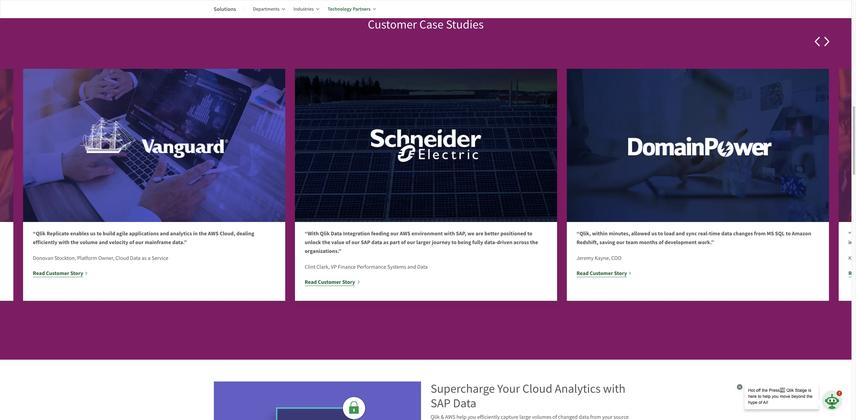 Task type: locate. For each thing, give the bounding box(es) containing it.
2 horizontal spatial with
[[603, 382, 626, 397]]

0 horizontal spatial with
[[58, 239, 69, 247]]

0 horizontal spatial read
[[33, 270, 45, 278]]

as left the a
[[142, 255, 147, 262]]

studies
[[446, 17, 484, 32]]

data."
[[172, 239, 187, 247]]

and
[[160, 231, 169, 238], [676, 231, 685, 238], [99, 239, 108, 247], [408, 264, 416, 271]]

real-
[[698, 231, 709, 238]]

enables
[[70, 231, 89, 238]]

2 us from the left
[[652, 231, 657, 238]]

of right "part"
[[401, 239, 406, 247]]

across
[[514, 239, 529, 247]]

0 horizontal spatial sap
[[361, 239, 370, 247]]

1 us from the left
[[90, 231, 96, 238]]

kira
[[849, 255, 856, 262]]

sap inside supercharge your cloud analytics with sap data
[[431, 396, 451, 412]]

unlock
[[305, 239, 321, 247]]

partners
[[353, 6, 371, 12]]

read customer story down "vp"
[[305, 279, 355, 286]]

fanatics logo image
[[0, 69, 13, 223], [839, 69, 856, 223]]

the
[[199, 231, 207, 238], [71, 239, 79, 247], [322, 239, 330, 247], [530, 239, 538, 247]]

1 of from the left
[[129, 239, 134, 247]]

schneider electric logo image
[[290, 66, 563, 226]]

read down jeremy
[[577, 270, 589, 278]]

feeding
[[371, 231, 389, 238]]

as
[[383, 239, 389, 247], [142, 255, 147, 262]]

supercharge
[[431, 382, 495, 397]]

our down integration in the left bottom of the page
[[352, 239, 360, 247]]

0 vertical spatial sap
[[361, 239, 370, 247]]

story down coo in the right of the page
[[614, 270, 627, 278]]

data right time
[[722, 231, 732, 238]]

read customer story for of
[[305, 279, 355, 286]]

"qlik
[[33, 231, 46, 238]]

1 horizontal spatial sap
[[431, 396, 451, 412]]

from
[[754, 231, 766, 238]]

to right sql
[[786, 231, 791, 238]]

with inside "qlik replicate enables us to build agile applications and analytics in the aws cloud, dealing efficiently with the volume and velocity of our mainframe data."
[[58, 239, 69, 247]]

in
[[193, 231, 198, 238]]

donovan
[[33, 255, 53, 262]]

as left "part"
[[383, 239, 389, 247]]

1 vertical spatial sap
[[431, 396, 451, 412]]

1 horizontal spatial read
[[305, 279, 317, 286]]

0 horizontal spatial aws
[[208, 231, 219, 238]]

0 horizontal spatial us
[[90, 231, 96, 238]]

"qlik,
[[577, 231, 591, 238]]

us inside "qlik, within minutes, allowed us to load and sync real-time data changes from ms sql to amazon redshift, saving our team months of development work."
[[652, 231, 657, 238]]

environment
[[412, 231, 443, 238]]

1 vertical spatial as
[[142, 255, 147, 262]]

us up months
[[652, 231, 657, 238]]

read customer story
[[33, 270, 83, 278], [577, 270, 627, 278], [305, 279, 355, 286]]

3 of from the left
[[401, 239, 406, 247]]

we
[[468, 231, 475, 238]]

data down feeding
[[372, 239, 382, 247]]

being
[[458, 239, 471, 247]]

read customer story down stockton,
[[33, 270, 83, 278]]

previous slide image
[[813, 37, 823, 46]]

with inside "with qlik data integration feeding our aws environment with sap, we are better positioned to unlock the value of our sap data as part of our larger journey to being fully data-driven across the organizations."
[[444, 231, 455, 238]]

changes
[[734, 231, 753, 238]]

the down the enables
[[71, 239, 79, 247]]

read down donovan
[[33, 270, 45, 278]]

vp
[[331, 264, 337, 271]]

read for "with qlik data integration feeding our aws environment with sap, we are better positioned to unlock the value of our sap data as part of our larger journey to being fully data-driven across the organizations."
[[305, 279, 317, 286]]

0 vertical spatial as
[[383, 239, 389, 247]]

supercharge your cloud analytics with sap data
[[431, 382, 626, 412]]

jeremy kayne, coo
[[577, 255, 622, 262]]

our left larger
[[407, 239, 415, 247]]

of right months
[[659, 239, 664, 247]]

1 horizontal spatial story
[[342, 279, 355, 286]]

applications
[[129, 231, 159, 238]]

and up development
[[676, 231, 685, 238]]

1 horizontal spatial data
[[722, 231, 732, 238]]

0 horizontal spatial story
[[70, 270, 83, 278]]

dealing
[[236, 231, 254, 238]]

of right the value
[[346, 239, 351, 247]]

0 horizontal spatial data
[[372, 239, 382, 247]]

story down platform
[[70, 270, 83, 278]]

0 vertical spatial with
[[444, 231, 455, 238]]

1 horizontal spatial read customer story
[[305, 279, 355, 286]]

1 horizontal spatial fanatics logo image
[[839, 69, 856, 223]]

0 horizontal spatial fanatics logo image
[[0, 69, 13, 223]]

1 horizontal spatial us
[[652, 231, 657, 238]]

1 horizontal spatial aws
[[400, 231, 411, 238]]

cloud right your
[[523, 382, 553, 397]]

1 fanatics logo image from the left
[[0, 69, 13, 223]]

1 horizontal spatial with
[[444, 231, 455, 238]]

"wi
[[849, 231, 856, 247]]

team
[[626, 239, 638, 247]]

of
[[129, 239, 134, 247], [346, 239, 351, 247], [401, 239, 406, 247], [659, 239, 664, 247]]

to up across
[[528, 231, 533, 238]]

to left the load
[[658, 231, 663, 238]]

to inside "qlik replicate enables us to build agile applications and analytics in the aws cloud, dealing efficiently with the volume and velocity of our mainframe data."
[[97, 231, 102, 238]]

4 of from the left
[[659, 239, 664, 247]]

1 vertical spatial with
[[58, 239, 69, 247]]

industries
[[294, 6, 314, 12]]

your
[[498, 382, 520, 397]]

our
[[391, 231, 399, 238], [135, 239, 144, 247], [352, 239, 360, 247], [407, 239, 415, 247], [617, 239, 625, 247]]

1 vertical spatial data
[[372, 239, 382, 247]]

cloud,
[[220, 231, 235, 238]]

months
[[639, 239, 658, 247]]

1 vertical spatial cloud
[[523, 382, 553, 397]]

organizations."
[[305, 248, 342, 255]]

us up volume
[[90, 231, 96, 238]]

our inside "qlik, within minutes, allowed us to load and sync real-time data changes from ms sql to amazon redshift, saving our team months of development work."
[[617, 239, 625, 247]]

of right velocity at the bottom left of the page
[[129, 239, 134, 247]]

0 horizontal spatial cloud
[[116, 255, 129, 262]]

data inside "qlik, within minutes, allowed us to load and sync real-time data changes from ms sql to amazon redshift, saving our team months of development work."
[[722, 231, 732, 238]]

2 aws from the left
[[400, 231, 411, 238]]

customer case studies
[[368, 17, 484, 32]]

value
[[331, 239, 345, 247]]

our down applications at the bottom
[[135, 239, 144, 247]]

read customer story down 'kayne,' at the bottom of the page
[[577, 270, 627, 278]]

read
[[33, 270, 45, 278], [577, 270, 589, 278], [305, 279, 317, 286]]

customer
[[368, 17, 417, 32], [46, 270, 69, 278], [590, 270, 613, 278], [318, 279, 341, 286]]

2 horizontal spatial read customer story
[[577, 270, 627, 278]]

story for redshift,
[[614, 270, 627, 278]]

aws up "part"
[[400, 231, 411, 238]]

cloud right the owner,
[[116, 255, 129, 262]]

0 vertical spatial data
[[722, 231, 732, 238]]

of inside "qlik, within minutes, allowed us to load and sync real-time data changes from ms sql to amazon redshift, saving our team months of development work."
[[659, 239, 664, 247]]

build
[[103, 231, 115, 238]]

aws left cloud,
[[208, 231, 219, 238]]

with inside supercharge your cloud analytics with sap data
[[603, 382, 626, 397]]

2 horizontal spatial read
[[577, 270, 589, 278]]

analytics
[[170, 231, 192, 238]]

data
[[331, 231, 342, 238], [130, 255, 141, 262], [417, 264, 428, 271], [453, 396, 477, 412]]

story down finance
[[342, 279, 355, 286]]

cloud inside supercharge your cloud analytics with sap data
[[523, 382, 553, 397]]

story for volume
[[70, 270, 83, 278]]

data inside "with qlik data integration feeding our aws environment with sap, we are better positioned to unlock the value of our sap data as part of our larger journey to being fully data-driven across the organizations."
[[372, 239, 382, 247]]

0 horizontal spatial read customer story
[[33, 270, 83, 278]]

minutes,
[[609, 231, 630, 238]]

read down clint
[[305, 279, 317, 286]]

better
[[485, 231, 500, 238]]

1 aws from the left
[[208, 231, 219, 238]]

service
[[152, 255, 168, 262]]

within
[[592, 231, 608, 238]]

to left build
[[97, 231, 102, 238]]

vanguard logo image
[[23, 69, 285, 223]]

saving
[[600, 239, 616, 247]]

efficiently
[[33, 239, 57, 247]]

solutions menu bar
[[214, 2, 385, 16]]

story for of
[[342, 279, 355, 286]]

and up mainframe on the bottom left of page
[[160, 231, 169, 238]]

cloud
[[116, 255, 129, 262], [523, 382, 553, 397]]

our down minutes,
[[617, 239, 625, 247]]

1 horizontal spatial as
[[383, 239, 389, 247]]

data
[[722, 231, 732, 238], [372, 239, 382, 247]]

technology partners link
[[328, 2, 376, 16]]

load
[[664, 231, 675, 238]]

volume
[[80, 239, 98, 247]]

"with
[[305, 231, 319, 238]]

2 horizontal spatial story
[[614, 270, 627, 278]]

2 vertical spatial with
[[603, 382, 626, 397]]

the right in
[[199, 231, 207, 238]]

1 horizontal spatial cloud
[[523, 382, 553, 397]]

departments link
[[253, 2, 285, 16]]

with
[[444, 231, 455, 238], [58, 239, 69, 247], [603, 382, 626, 397]]



Task type: vqa. For each thing, say whether or not it's contained in the screenshot.
the 'Login' Image
no



Task type: describe. For each thing, give the bounding box(es) containing it.
work."
[[698, 239, 714, 247]]

customer for "qlik, within minutes, allowed us to load and sync real-time data changes from ms sql to amazon redshift, saving our team months of development work."
[[590, 270, 613, 278]]

departments
[[253, 6, 280, 12]]

qlik
[[320, 231, 330, 238]]

a
[[148, 255, 151, 262]]

driven
[[497, 239, 513, 247]]

time
[[709, 231, 721, 238]]

to left the "being"
[[452, 239, 457, 247]]

"qlik replicate enables us to build agile applications and analytics in the aws cloud, dealing efficiently with the volume and velocity of our mainframe data."
[[33, 231, 254, 247]]

amazon
[[792, 231, 812, 238]]

part
[[390, 239, 400, 247]]

us inside "qlik replicate enables us to build agile applications and analytics in the aws cloud, dealing efficiently with the volume and velocity of our mainframe data."
[[90, 231, 96, 238]]

industries link
[[294, 2, 319, 16]]

sync
[[686, 231, 697, 238]]

the right across
[[530, 239, 538, 247]]

journey
[[432, 239, 451, 247]]

velocity
[[109, 239, 128, 247]]

larger
[[417, 239, 431, 247]]

data inside "with qlik data integration feeding our aws environment with sap, we are better positioned to unlock the value of our sap data as part of our larger journey to being fully data-driven across the organizations."
[[331, 231, 342, 238]]

clint
[[305, 264, 316, 271]]

and down build
[[99, 239, 108, 247]]

technology
[[328, 6, 352, 12]]

as inside "with qlik data integration feeding our aws environment with sap, we are better positioned to unlock the value of our sap data as part of our larger journey to being fully data-driven across the organizations."
[[383, 239, 389, 247]]

the down qlik
[[322, 239, 330, 247]]

rea
[[849, 270, 856, 278]]

aws inside "qlik replicate enables us to build agile applications and analytics in the aws cloud, dealing efficiently with the volume and velocity of our mainframe data."
[[208, 231, 219, 238]]

solutions
[[214, 5, 236, 13]]

"qlik, within minutes, allowed us to load and sync real-time data changes from ms sql to amazon redshift, saving our team months of development work."
[[577, 231, 812, 247]]

sql
[[775, 231, 785, 238]]

systems
[[387, 264, 406, 271]]

of inside "qlik replicate enables us to build agile applications and analytics in the aws cloud, dealing efficiently with the volume and velocity of our mainframe data."
[[129, 239, 134, 247]]

ms
[[767, 231, 774, 238]]

domain power logo image
[[567, 69, 829, 223]]

mainframe
[[145, 239, 171, 247]]

aws inside "with qlik data integration feeding our aws environment with sap, we are better positioned to unlock the value of our sap data as part of our larger journey to being fully data-driven across the organizations."
[[400, 231, 411, 238]]

are
[[476, 231, 484, 238]]

performance
[[357, 264, 386, 271]]

read for "qlik, within minutes, allowed us to load and sync real-time data changes from ms sql to amazon redshift, saving our team months of development work."
[[577, 270, 589, 278]]

customer for "with qlik data integration feeding our aws environment with sap, we are better positioned to unlock the value of our sap data as part of our larger journey to being fully data-driven across the organizations."
[[318, 279, 341, 286]]

0 vertical spatial cloud
[[116, 255, 129, 262]]

2 of from the left
[[346, 239, 351, 247]]

data-
[[485, 239, 497, 247]]

integration
[[343, 231, 370, 238]]

fully
[[472, 239, 483, 247]]

platform
[[77, 255, 97, 262]]

and right systems
[[408, 264, 416, 271]]

clark,
[[317, 264, 330, 271]]

positioned
[[501, 231, 527, 238]]

redshift,
[[577, 239, 599, 247]]

kayne,
[[595, 255, 610, 262]]

coo
[[612, 255, 622, 262]]

next slide element
[[823, 37, 832, 46]]

agile
[[116, 231, 128, 238]]

our up "part"
[[391, 231, 399, 238]]

clint clark, vp finance performance systems and data
[[305, 264, 428, 271]]

analytics
[[555, 382, 601, 397]]

stockton,
[[54, 255, 76, 262]]

customer for "qlik replicate enables us to build agile applications and analytics in the aws cloud, dealing efficiently with the volume and velocity of our mainframe data."
[[46, 270, 69, 278]]

"with qlik data integration feeding our aws environment with sap, we are better positioned to unlock the value of our sap data as part of our larger journey to being fully data-driven across the organizations."
[[305, 231, 538, 255]]

2 fanatics logo image from the left
[[839, 69, 856, 223]]

jeremy
[[577, 255, 594, 262]]

0 horizontal spatial as
[[142, 255, 147, 262]]

previous slide element
[[813, 37, 823, 46]]

donovan stockton, platform owner, cloud data as a service
[[33, 255, 168, 262]]

replicate
[[47, 231, 69, 238]]

read for "qlik replicate enables us to build agile applications and analytics in the aws cloud, dealing efficiently with the volume and velocity of our mainframe data."
[[33, 270, 45, 278]]

case
[[420, 17, 444, 32]]

read customer story for redshift,
[[577, 270, 627, 278]]

our inside "qlik replicate enables us to build agile applications and analytics in the aws cloud, dealing efficiently with the volume and velocity of our mainframe data."
[[135, 239, 144, 247]]

technology partners
[[328, 6, 371, 12]]

allowed
[[631, 231, 651, 238]]

read customer story for volume
[[33, 270, 83, 278]]

owner,
[[98, 255, 114, 262]]

data inside supercharge your cloud analytics with sap data
[[453, 396, 477, 412]]

sap inside "with qlik data integration feeding our aws environment with sap, we are better positioned to unlock the value of our sap data as part of our larger journey to being fully data-driven across the organizations."
[[361, 239, 370, 247]]

sap,
[[456, 231, 467, 238]]

and inside "qlik, within minutes, allowed us to load and sync real-time data changes from ms sql to amazon redshift, saving our team months of development work."
[[676, 231, 685, 238]]

next slide image
[[823, 37, 832, 46]]

finance
[[338, 264, 356, 271]]

development
[[665, 239, 697, 247]]



